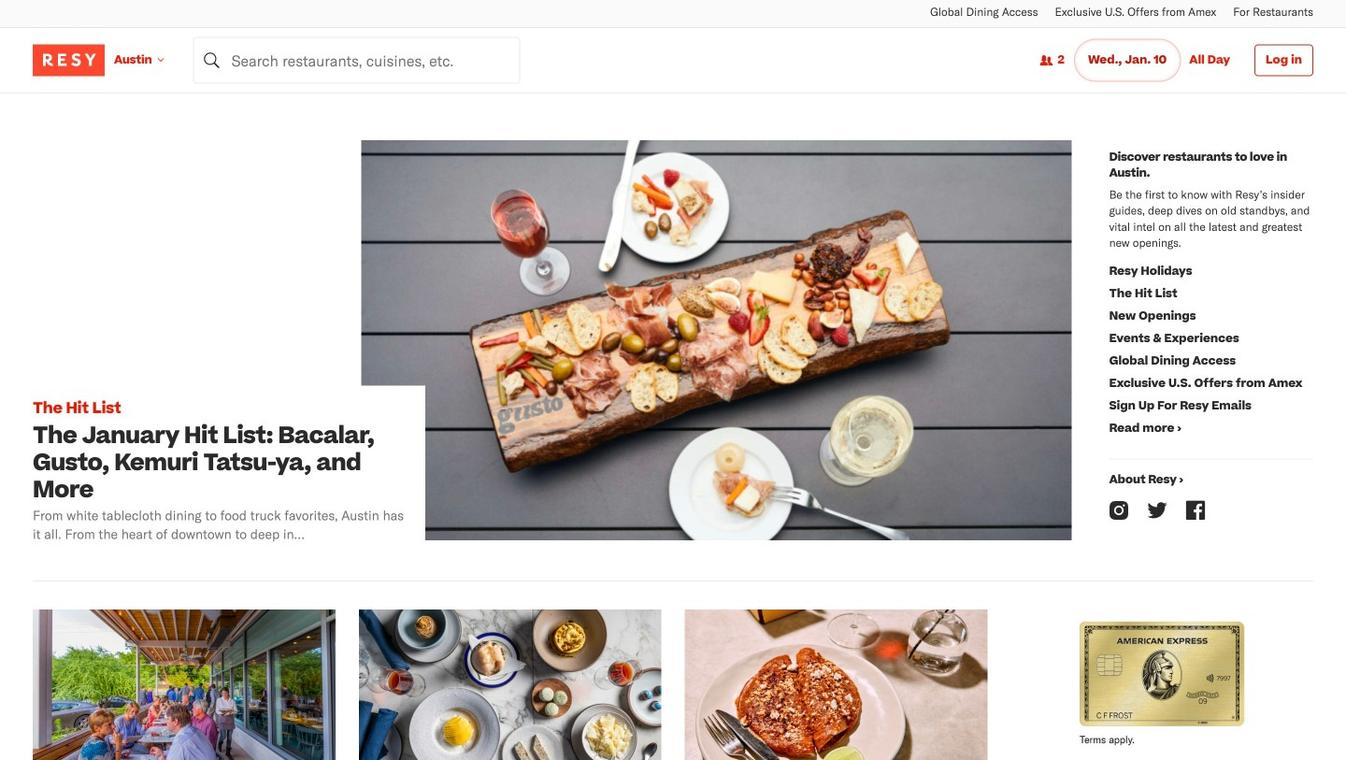 Task type: vqa. For each thing, say whether or not it's contained in the screenshot.
'About Resy, statistics, and social media links' element
yes



Task type: locate. For each thing, give the bounding box(es) containing it.
resy blog content element
[[33, 94, 1314, 760]]



Task type: describe. For each thing, give the bounding box(es) containing it.
Search restaurants, cuisines, etc. text field
[[193, 37, 521, 84]]

about resy, statistics, and social media links element
[[1100, 140, 1314, 553]]



